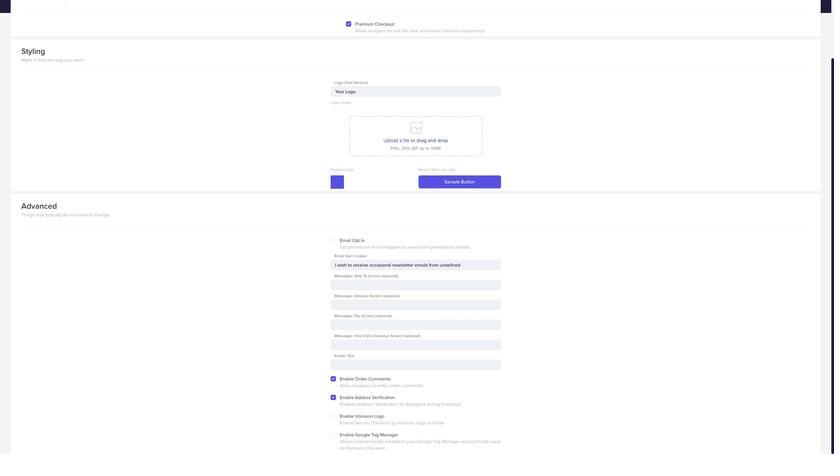 Task type: vqa. For each thing, say whether or not it's contained in the screenshot.
Y corresponding to Select
no



Task type: locate. For each thing, give the bounding box(es) containing it.
allow inside premium checkout allow shoppers to use the new, enhanced checkout experience.
[[355, 27, 367, 34]]

to
[[363, 273, 367, 279]]

1 horizontal spatial google
[[417, 438, 432, 445]]

on
[[340, 445, 345, 452]]

new,
[[410, 27, 419, 34]]

1 vertical spatial in
[[353, 253, 356, 259]]

messages: left pay
[[335, 313, 353, 319]]

your
[[407, 438, 416, 445]]

None checkbox
[[331, 238, 336, 243], [331, 395, 336, 400], [331, 238, 336, 243], [331, 395, 336, 400]]

opt for get
[[352, 237, 360, 244]]

checkout inside premium checkout allow shoppers to use the new, enhanced checkout experience.
[[375, 21, 395, 27]]

sample button button
[[419, 176, 501, 189]]

screen right delivery
[[370, 293, 382, 299]]

in for get
[[361, 237, 365, 244]]

enable left addess
[[340, 394, 354, 401]]

version)
[[354, 80, 368, 85]]

premium left use
[[355, 21, 374, 27]]

email
[[340, 237, 351, 244], [335, 253, 344, 259]]

1 horizontal spatial allow
[[355, 27, 367, 34]]

shoppers inside email opt in get permission from shoppers to send them promotional emails.
[[383, 244, 402, 251]]

0 horizontal spatial opt
[[345, 253, 352, 259]]

3 messages: from the top
[[335, 313, 353, 319]]

use
[[393, 27, 401, 34]]

google
[[355, 432, 370, 438], [417, 438, 432, 445]]

1 horizontal spatial opt
[[352, 237, 360, 244]]

make
[[21, 57, 32, 63]]

up
[[420, 146, 425, 151]]

messages: left one
[[335, 333, 353, 339]]

verification
[[372, 394, 395, 401], [376, 401, 398, 408]]

enable
[[340, 376, 354, 382], [340, 394, 354, 401], [340, 413, 354, 420], [340, 420, 354, 426], [340, 432, 354, 438]]

allow inside enable order comments allow shoppers to enter order comments
[[340, 382, 351, 389]]

premium
[[355, 21, 374, 27], [346, 445, 365, 452]]

the
[[402, 27, 409, 34], [47, 57, 54, 63]]

1 horizontal spatial in
[[361, 237, 365, 244]]

opt right get at left
[[352, 237, 360, 244]]

look
[[439, 167, 448, 173]]

checkout left new,
[[375, 21, 395, 27]]

2 vertical spatial shoppers
[[352, 382, 372, 389]]

upload a file or drag and drop png, jpg, gif up to 10mb
[[384, 138, 448, 151]]

that
[[36, 212, 44, 218]]

by
[[392, 420, 397, 426]]

2 messages: from the top
[[335, 293, 353, 299]]

checkout right during
[[441, 401, 461, 408]]

messages: for messages: pay screen (optional)
[[335, 313, 353, 319]]

email up email opt in label
[[340, 237, 351, 244]]

0 vertical spatial in
[[361, 237, 365, 244]]

enable up on
[[340, 432, 354, 438]]

1 horizontal spatial in
[[428, 420, 432, 426]]

order
[[390, 382, 401, 389]]

1 vertical spatial shoppers
[[383, 244, 402, 251]]

file
[[404, 138, 410, 143]]

enable inside enable addess verification enables address verification for shoppers during checkout
[[340, 394, 354, 401]]

messages: left delivery
[[335, 293, 353, 299]]

(optional) right to
[[382, 273, 398, 279]]

opt inside email opt in get permission from shoppers to send them promotional emails.
[[352, 237, 360, 244]]

enable left order
[[340, 376, 354, 382]]

volusion right by
[[398, 420, 415, 426]]

0 horizontal spatial in
[[402, 438, 406, 445]]

checkout down secure
[[366, 445, 385, 452]]

to right need
[[89, 212, 93, 218]]

color
[[345, 167, 354, 173]]

1 horizontal spatial tag
[[433, 438, 441, 445]]

0 vertical spatial in
[[428, 420, 432, 426]]

in left from
[[361, 237, 365, 244]]

to inside premium checkout allow shoppers to use the new, enhanced checkout experience.
[[388, 27, 392, 34]]

enable left secure
[[340, 420, 354, 426]]

advanced
[[21, 200, 57, 212]]

email inside email opt in get permission from shoppers to send them promotional emails.
[[340, 237, 351, 244]]

checkout right the "click"
[[373, 333, 390, 339]]

opt down get at left
[[345, 253, 352, 259]]

from
[[372, 244, 381, 251]]

advanced things that typically do not need to change.
[[21, 200, 111, 218]]

the right use
[[402, 27, 409, 34]]

screen
[[368, 273, 381, 279], [370, 293, 382, 299], [362, 313, 374, 319], [391, 333, 403, 339]]

in left your
[[402, 438, 406, 445]]

1 vertical spatial the
[[47, 57, 54, 63]]

permission
[[349, 244, 371, 251]]

1 vertical spatial premium
[[346, 445, 365, 452]]

the left way
[[47, 57, 54, 63]]

styling
[[21, 45, 45, 57]]

(text
[[345, 80, 353, 85]]

tag right custom
[[372, 432, 379, 438]]

email for email opt in label
[[335, 253, 344, 259]]

in
[[361, 237, 365, 244], [353, 253, 356, 259]]

checkout left by
[[371, 420, 390, 426]]

to left be
[[479, 438, 483, 445]]

0 horizontal spatial the
[[47, 57, 54, 63]]

tag down footer
[[433, 438, 441, 445]]

0 vertical spatial opt
[[352, 237, 360, 244]]

to right the up
[[426, 146, 429, 151]]

0 vertical spatial email
[[340, 237, 351, 244]]

enable volusion logo enable secure checkout by volusion logo in footer
[[340, 413, 445, 426]]

created
[[385, 438, 401, 445]]

in inside enable volusion logo enable secure checkout by volusion logo in footer
[[428, 420, 432, 426]]

change.
[[94, 212, 111, 218]]

allows
[[340, 438, 353, 445]]

premium right on
[[346, 445, 365, 452]]

volusion
[[355, 413, 373, 420], [398, 420, 415, 426]]

1 horizontal spatial the
[[402, 27, 409, 34]]

10mb
[[431, 146, 441, 151]]

in inside enable google tag manager allows custom scripts created in your google tag manager account to be used on premium checkout
[[402, 438, 406, 445]]

manager down by
[[380, 432, 399, 438]]

opt
[[352, 237, 360, 244], [345, 253, 352, 259]]

enables
[[340, 401, 356, 408]]

experience.
[[462, 27, 486, 34]]

Messages: Pay Screen (optional) text field
[[331, 320, 501, 331]]

1 messages: from the top
[[335, 273, 353, 279]]

messages:
[[335, 273, 353, 279], [335, 293, 353, 299], [335, 313, 353, 319], [335, 333, 353, 339]]

in inside email opt in get permission from shoppers to send them promotional emails.
[[361, 237, 365, 244]]

shoppers up addess
[[352, 382, 372, 389]]

google right your
[[417, 438, 432, 445]]

manager left account
[[442, 438, 460, 445]]

to left send
[[403, 244, 407, 251]]

enable for enable volusion logo enable secure checkout by volusion logo in footer
[[340, 413, 354, 420]]

get
[[340, 244, 347, 251]]

0 vertical spatial premium
[[355, 21, 374, 27]]

image
[[341, 100, 351, 105]]

google down secure
[[355, 432, 370, 438]]

0 vertical spatial shoppers
[[368, 27, 387, 34]]

5 enable from the top
[[340, 432, 354, 438]]

shoppers left use
[[368, 27, 387, 34]]

click
[[363, 333, 372, 339]]

messages: left "ship"
[[335, 273, 353, 279]]

checkout
[[375, 21, 395, 27], [373, 333, 390, 339], [441, 401, 461, 408], [371, 420, 390, 426], [366, 445, 385, 452]]

1 vertical spatial opt
[[345, 253, 352, 259]]

1 vertical spatial allow
[[340, 382, 351, 389]]

enable inside enable order comments allow shoppers to enter order comments
[[340, 376, 354, 382]]

enable inside enable google tag manager allows custom scripts created in your google tag manager account to be used on premium checkout
[[340, 432, 354, 438]]

messages: delivery screen (optional)
[[335, 293, 400, 299]]

upload
[[384, 138, 398, 143]]

to inside email opt in get permission from shoppers to send them promotional emails.
[[403, 244, 407, 251]]

to
[[388, 27, 392, 34], [426, 146, 429, 151], [89, 212, 93, 218], [403, 244, 407, 251], [373, 382, 377, 389], [479, 438, 483, 445]]

0 vertical spatial allow
[[355, 27, 367, 34]]

0 vertical spatial the
[[402, 27, 409, 34]]

messages: for messages: one click checkout screen (optional)
[[335, 333, 353, 339]]

1 enable from the top
[[340, 376, 354, 382]]

custom
[[355, 438, 369, 445]]

verification down enter
[[372, 394, 395, 401]]

0 horizontal spatial allow
[[340, 382, 351, 389]]

1 vertical spatial in
[[402, 438, 406, 445]]

to left use
[[388, 27, 392, 34]]

sample
[[445, 179, 460, 185]]

1 vertical spatial email
[[335, 253, 344, 259]]

be
[[484, 438, 489, 445]]

0 horizontal spatial in
[[353, 253, 356, 259]]

the inside premium checkout allow shoppers to use the new, enhanced checkout experience.
[[402, 27, 409, 34]]

4 messages: from the top
[[335, 333, 353, 339]]

jpg,
[[402, 146, 411, 151]]

3 enable from the top
[[340, 413, 354, 420]]

way
[[55, 57, 63, 63]]

enter
[[378, 382, 389, 389]]

volusion down address
[[355, 413, 373, 420]]

screen right pay
[[362, 313, 374, 319]]

None checkbox
[[346, 21, 351, 27], [331, 376, 336, 382], [331, 414, 336, 419], [331, 432, 336, 438], [346, 21, 351, 27], [331, 376, 336, 382], [331, 414, 336, 419], [331, 432, 336, 438]]

email down get at left
[[335, 253, 344, 259]]

2 enable from the top
[[340, 394, 354, 401]]

Messages: Ship To Screen (optional) text field
[[331, 280, 501, 291]]

in left "label"
[[353, 253, 356, 259]]

shoppers
[[368, 27, 387, 34], [383, 244, 402, 251], [352, 382, 372, 389]]

checkout inside enable addess verification enables address verification for shoppers during checkout
[[441, 401, 461, 408]]

enable down enables
[[340, 413, 354, 420]]

account
[[461, 438, 477, 445]]

allow
[[355, 27, 367, 34], [340, 382, 351, 389]]

manager
[[380, 432, 399, 438], [442, 438, 460, 445]]

to inside upload a file or drag and drop png, jpg, gif up to 10mb
[[426, 146, 429, 151]]

tag
[[372, 432, 379, 438], [433, 438, 441, 445]]

to left enter
[[373, 382, 377, 389]]

in left footer
[[428, 420, 432, 426]]

shoppers right from
[[383, 244, 402, 251]]

for
[[400, 401, 405, 408]]



Task type: describe. For each thing, give the bounding box(es) containing it.
checkout inside enable volusion logo enable secure checkout by volusion logo in footer
[[371, 420, 390, 426]]

shoppers
[[406, 401, 426, 408]]

enable order comments allow shoppers to enter order comments
[[340, 376, 423, 389]]

messages: one click checkout screen (optional)
[[335, 333, 420, 339]]

Messages: One Click Checkout Screen (optional) text field
[[331, 340, 501, 350]]

them
[[419, 244, 430, 251]]

Messages: Delivery Screen (optional) text field
[[331, 300, 501, 311]]

do
[[63, 212, 68, 218]]

sample button
[[445, 179, 475, 185]]

logo left by
[[374, 413, 385, 420]]

premium inside premium checkout allow shoppers to use the new, enhanced checkout experience.
[[355, 21, 374, 27]]

it
[[429, 167, 431, 173]]

emails.
[[457, 244, 471, 251]]

Email Opt In Label text field
[[331, 260, 501, 271]]

shoppers inside enable order comments allow shoppers to enter order comments
[[352, 382, 372, 389]]

things
[[21, 212, 35, 218]]

verification left "for" in the bottom of the page
[[376, 401, 398, 408]]

want.
[[73, 57, 84, 63]]

it
[[34, 57, 36, 63]]

to inside enable google tag manager allows custom scripts created in your google tag manager account to be used on premium checkout
[[479, 438, 483, 445]]

ship
[[354, 273, 362, 279]]

in for label
[[353, 253, 356, 259]]

one
[[354, 333, 362, 339]]

order
[[355, 376, 367, 382]]

4 enable from the top
[[340, 420, 354, 426]]

what it will look like
[[419, 167, 456, 173]]

primary
[[331, 167, 344, 173]]

footer text
[[335, 353, 354, 359]]

label
[[357, 253, 367, 259]]

will
[[432, 167, 438, 173]]

opt for label
[[345, 253, 352, 259]]

(optional) up messages: delivery screen (optional) text field
[[383, 293, 400, 299]]

logo (text version)
[[335, 80, 368, 85]]

pay
[[354, 313, 361, 319]]

logo left footer
[[417, 420, 427, 426]]

styling make it look the way you want.
[[21, 45, 84, 63]]

0 horizontal spatial volusion
[[355, 413, 373, 420]]

need
[[77, 212, 88, 218]]

0 horizontal spatial manager
[[380, 432, 399, 438]]

or
[[411, 138, 416, 143]]

enhanced
[[420, 27, 441, 34]]

delivery
[[354, 293, 369, 299]]

logo image
[[331, 100, 351, 105]]

addess
[[355, 394, 371, 401]]

text
[[347, 353, 354, 359]]

scripts
[[371, 438, 384, 445]]

0 horizontal spatial google
[[355, 432, 370, 438]]

premium checkout allow shoppers to use the new, enhanced checkout experience.
[[355, 21, 486, 34]]

look
[[37, 57, 46, 63]]

drag
[[417, 138, 427, 143]]

messages: ship to screen (optional)
[[335, 273, 398, 279]]

button
[[461, 179, 475, 185]]

enable for enable google tag manager allows custom scripts created in your google tag manager account to be used on premium checkout
[[340, 432, 354, 438]]

not
[[69, 212, 76, 218]]

a
[[400, 138, 402, 143]]

messages: pay screen (optional)
[[335, 313, 392, 319]]

to inside advanced things that typically do not need to change.
[[89, 212, 93, 218]]

promotional
[[431, 244, 455, 251]]

email opt in label
[[335, 253, 367, 259]]

(optional) up the messages: one click checkout screen (optional)
[[375, 313, 392, 319]]

the inside styling make it look the way you want.
[[47, 57, 54, 63]]

messages: for messages: delivery screen (optional)
[[335, 293, 353, 299]]

logo left image
[[331, 100, 339, 105]]

to inside enable order comments allow shoppers to enter order comments
[[373, 382, 377, 389]]

footer
[[335, 353, 346, 359]]

typically
[[45, 212, 62, 218]]

send
[[408, 244, 418, 251]]

email opt in get permission from shoppers to send them promotional emails.
[[340, 237, 471, 251]]

upload a file link
[[384, 138, 410, 143]]

Footer Text text field
[[331, 360, 501, 370]]

checkout
[[442, 27, 461, 34]]

logo left (text
[[335, 80, 344, 85]]

premium inside enable google tag manager allows custom scripts created in your google tag manager account to be used on premium checkout
[[346, 445, 365, 452]]

1 horizontal spatial manager
[[442, 438, 460, 445]]

gif
[[412, 146, 419, 151]]

shoppers inside premium checkout allow shoppers to use the new, enhanced checkout experience.
[[368, 27, 387, 34]]

like
[[449, 167, 456, 173]]

comments
[[402, 382, 423, 389]]

footer
[[433, 420, 445, 426]]

messages: for messages: ship to screen (optional)
[[335, 273, 353, 279]]

enable for enable addess verification enables address verification for shoppers during checkout
[[340, 394, 354, 401]]

Logo (Text Version) text field
[[331, 86, 501, 97]]

1 horizontal spatial volusion
[[398, 420, 415, 426]]

you
[[64, 57, 72, 63]]

png,
[[391, 146, 401, 151]]

secure
[[355, 420, 370, 426]]

drop
[[438, 138, 448, 143]]

what
[[419, 167, 428, 173]]

comments
[[369, 376, 391, 382]]

address
[[357, 401, 374, 408]]

(optional) up messages: one click checkout screen (optional) text field
[[404, 333, 420, 339]]

and
[[428, 138, 437, 143]]

email for email opt in get permission from shoppers to send them promotional emails.
[[340, 237, 351, 244]]

during
[[427, 401, 440, 408]]

enable addess verification enables address verification for shoppers during checkout
[[340, 394, 461, 408]]

enable for enable order comments allow shoppers to enter order comments
[[340, 376, 354, 382]]

enable google tag manager allows custom scripts created in your google tag manager account to be used on premium checkout
[[340, 432, 500, 452]]

screen up messages: one click checkout screen (optional) text field
[[391, 333, 403, 339]]

screen right to
[[368, 273, 381, 279]]

checkout inside enable google tag manager allows custom scripts created in your google tag manager account to be used on premium checkout
[[366, 445, 385, 452]]

primary color
[[331, 167, 354, 173]]

0 horizontal spatial tag
[[372, 432, 379, 438]]



